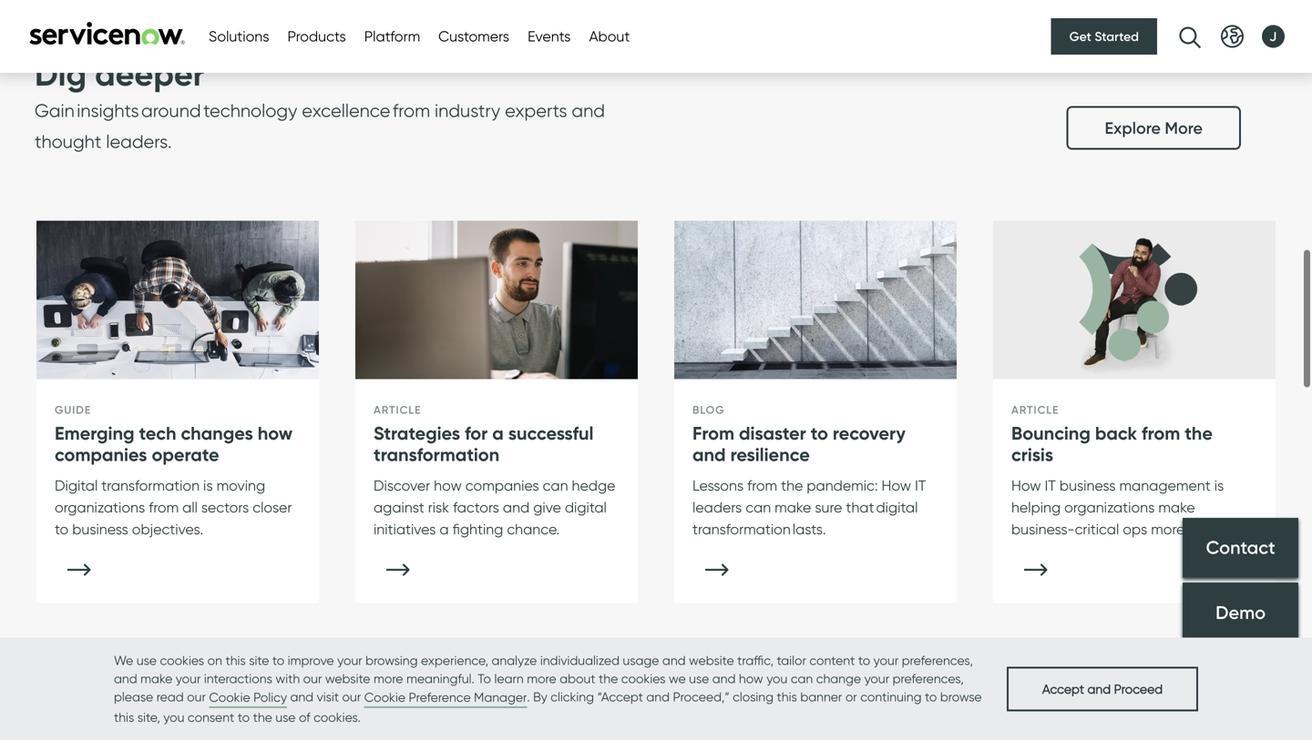 Task type: describe. For each thing, give the bounding box(es) containing it.
products
[[287, 27, 346, 45]]

how it business management is helping organizations make business-critical ops more resilient.
[[1012, 477, 1242, 538]]

2 vertical spatial this
[[114, 710, 134, 726]]

1 cookie from the left
[[209, 690, 250, 706]]

events button
[[528, 26, 571, 47]]

we
[[114, 653, 133, 669]]

digital
[[55, 477, 98, 495]]

resilience
[[730, 444, 810, 466]]

tech
[[139, 422, 176, 445]]

critical
[[1075, 521, 1119, 538]]

emerging tech changes how companies operate
[[55, 422, 293, 466]]

policy
[[253, 690, 287, 706]]

and inside 'button'
[[1088, 682, 1111, 697]]

strategies for a successful transformation
[[374, 422, 594, 466]]

against
[[374, 499, 424, 516]]

"accept
[[597, 690, 643, 705]]

solutions
[[209, 27, 269, 45]]

and inside dig deeper gain insights around technology excellence from industry experts and thought leaders.
[[572, 100, 605, 122]]

initiatives
[[374, 521, 436, 538]]

leaders
[[693, 499, 742, 516]]

deeper
[[95, 54, 205, 94]]

site
[[249, 653, 269, 669]]

lessons from the pandemic: how it leaders can make sure that digital transformation lasts.
[[693, 477, 926, 538]]

companies inside discover how companies can hedge against risk factors and give digital initiatives a fighting chance.
[[465, 477, 539, 495]]

consent
[[188, 710, 234, 726]]

more inside 'how it business management is helping organizations make business-critical ops more resilient.'
[[1151, 521, 1185, 538]]

a inside strategies for a successful transformation
[[492, 422, 504, 445]]

stabilizing and recovering from the pandemic with itbm image
[[993, 221, 1276, 380]]

to inside the digital transformation is moving organizations from all sectors closer to business objectives.
[[55, 521, 69, 538]]

can inside lessons from the pandemic: how it leaders can make sure that digital transformation lasts.
[[746, 499, 771, 516]]

that digital
[[846, 499, 918, 516]]

cookie policy link
[[209, 689, 287, 709]]

0 horizontal spatial our
[[187, 690, 206, 705]]

it inside 'how it business management is helping organizations make business-critical ops more resilient.'
[[1045, 477, 1056, 495]]

organizations inside 'how it business management is helping organizations make business-critical ops more resilient.'
[[1064, 499, 1155, 516]]

meaningful.
[[406, 672, 475, 687]]

transformation inside strategies for a successful transformation
[[374, 444, 500, 466]]

manager
[[474, 690, 527, 706]]

moving
[[217, 477, 265, 495]]

browsing
[[366, 653, 418, 669]]

please
[[114, 690, 153, 705]]

from disaster to recovery and resilience
[[693, 422, 906, 466]]

demo
[[1216, 602, 1266, 624]]

to inside from disaster to recovery and resilience
[[811, 422, 828, 445]]

chance.
[[507, 521, 560, 538]]

1 horizontal spatial website
[[689, 653, 734, 669]]

companies inside emerging tech changes how companies operate
[[55, 444, 147, 466]]

1 vertical spatial website
[[325, 672, 370, 687]]

how inside emerging tech changes how companies operate
[[258, 422, 293, 445]]

servicenow image
[[27, 21, 187, 45]]

preference
[[409, 690, 471, 706]]

accept
[[1042, 682, 1084, 697]]

platform
[[364, 27, 420, 45]]

traffic,
[[737, 653, 774, 669]]

0 horizontal spatial more
[[374, 672, 403, 687]]

solutions button
[[209, 26, 269, 47]]

how inside lessons from the pandemic: how it leaders can make sure that digital transformation lasts.
[[882, 477, 911, 495]]

excellence from
[[302, 100, 430, 122]]

can inside discover how companies can hedge against risk factors and give digital initiatives a fighting chance.
[[543, 477, 568, 495]]

organizations inside the digital transformation is moving organizations from all sectors closer to business objectives.
[[55, 499, 145, 516]]

thought
[[35, 131, 101, 153]]

customers button
[[438, 26, 509, 47]]

explore more
[[1105, 118, 1203, 138]]

experts
[[505, 100, 567, 122]]

the inside lessons from the pandemic: how it leaders can make sure that digital transformation lasts.
[[781, 477, 803, 495]]

interactions
[[204, 672, 272, 687]]

transformation lasts.
[[693, 521, 826, 538]]

industry
[[435, 100, 500, 122]]

strategies
[[374, 422, 460, 445]]

business inside the digital transformation is moving organizations from all sectors closer to business objectives.
[[72, 521, 128, 538]]

disaster
[[739, 422, 806, 445]]

individualized
[[540, 653, 620, 669]]

analyze
[[492, 653, 537, 669]]

hedge
[[572, 477, 616, 495]]

and up proceed,"
[[712, 672, 736, 687]]

make inside lessons from the pandemic: how it leaders can make sure that digital transformation lasts.
[[775, 499, 811, 516]]

1 vertical spatial preferences,
[[893, 672, 964, 687]]

banner
[[800, 690, 842, 705]]

helping
[[1012, 499, 1061, 516]]

how inside discover how companies can hedge against risk factors and give digital initiatives a fighting chance.
[[434, 477, 462, 495]]

contact link
[[1183, 519, 1299, 579]]

risk
[[428, 499, 449, 516]]

give
[[533, 499, 561, 516]]

to right site
[[272, 653, 285, 669]]

pandemic:
[[807, 477, 878, 495]]

experience,
[[421, 653, 488, 669]]

explore more link
[[1067, 106, 1241, 150]]

.
[[527, 690, 530, 705]]

we use cookies on this site to improve your browsing experience, analyze individualized usage and website traffic, tailor content to your preferences, and make your interactions with our website more meaningful. to learn more about the cookies we use and how you can change your preferences, please read our
[[114, 653, 973, 705]]

successful
[[508, 422, 594, 445]]

operate
[[152, 444, 219, 466]]

lessons
[[693, 477, 744, 495]]

digital transformation is moving organizations from all sectors closer to business objectives.
[[55, 477, 292, 538]]

how inside we use cookies on this site to improve your browsing experience, analyze individualized usage and website traffic, tailor content to your preferences, and make your interactions with our website more meaningful. to learn more about the cookies we use and how you can change your preferences, please read our
[[739, 672, 763, 687]]

back
[[1095, 422, 1137, 445]]

proceed,"
[[673, 690, 730, 705]]

this inside we use cookies on this site to improve your browsing experience, analyze individualized usage and website traffic, tailor content to your preferences, and make your interactions with our website more meaningful. to learn more about the cookies we use and how you can change your preferences, please read our
[[225, 653, 246, 669]]

gain insights around technology
[[35, 100, 297, 122]]

by
[[533, 690, 547, 705]]

cookie policy and visit our cookie preference manager
[[209, 690, 527, 706]]

cookies.
[[314, 710, 361, 726]]

. by clicking "accept and proceed," closing this banner or continuing to browse this site, you consent to the use of cookies.
[[114, 690, 982, 726]]

tailor
[[777, 653, 806, 669]]

products button
[[287, 26, 346, 47]]

all
[[182, 499, 198, 516]]

is inside 'how it business management is helping organizations make business-critical ops more resilient.'
[[1214, 477, 1224, 495]]

from
[[693, 422, 735, 445]]

use inside . by clicking "accept and proceed," closing this banner or continuing to browse this site, you consent to the use of cookies.
[[275, 710, 296, 726]]



Task type: locate. For each thing, give the bounding box(es) containing it.
bouncing
[[1012, 422, 1091, 445]]

is inside the digital transformation is moving organizations from all sectors closer to business objectives.
[[203, 477, 213, 495]]

1 horizontal spatial use
[[275, 710, 296, 726]]

demo link
[[1183, 583, 1299, 643]]

and right accept
[[1088, 682, 1111, 697]]

and up of
[[290, 690, 314, 705]]

use left of
[[275, 710, 296, 726]]

get started
[[1069, 29, 1139, 44]]

use up proceed,"
[[689, 672, 709, 687]]

organizations down digital
[[55, 499, 145, 516]]

0 horizontal spatial how
[[258, 422, 293, 445]]

learn
[[494, 672, 524, 687]]

1 organizations from the left
[[55, 499, 145, 516]]

1 horizontal spatial this
[[225, 653, 246, 669]]

to up change
[[858, 653, 870, 669]]

1 vertical spatial transformation
[[101, 477, 200, 495]]

from up objectives. on the bottom left of the page
[[149, 499, 179, 516]]

business up the critical
[[1060, 477, 1116, 495]]

cookie
[[209, 690, 250, 706], [364, 690, 406, 706]]

it up helping
[[1045, 477, 1056, 495]]

more right ops on the bottom right
[[1151, 521, 1185, 538]]

2 how from the left
[[1012, 477, 1041, 495]]

1 vertical spatial you
[[163, 710, 184, 726]]

1 vertical spatial business
[[72, 521, 128, 538]]

how up helping
[[1012, 477, 1041, 495]]

from inside 'bouncing back from the crisis'
[[1142, 422, 1180, 445]]

how up risk
[[434, 477, 462, 495]]

site,
[[137, 710, 160, 726]]

more up by
[[527, 672, 557, 687]]

2 vertical spatial how
[[739, 672, 763, 687]]

2 it from the left
[[1045, 477, 1056, 495]]

contact
[[1206, 537, 1275, 559]]

our down improve
[[303, 672, 322, 687]]

how up 'closing'
[[739, 672, 763, 687]]

this up interactions
[[225, 653, 246, 669]]

1 vertical spatial can
[[746, 499, 771, 516]]

this right 'closing'
[[777, 690, 797, 705]]

improve
[[288, 653, 334, 669]]

can up the give
[[543, 477, 568, 495]]

0 horizontal spatial website
[[325, 672, 370, 687]]

can inside we use cookies on this site to improve your browsing experience, analyze individualized usage and website traffic, tailor content to your preferences, and make your interactions with our website more meaningful. to learn more about the cookies we use and how you can change your preferences, please read our
[[791, 672, 813, 687]]

to right disaster
[[811, 422, 828, 445]]

0 horizontal spatial it
[[915, 477, 926, 495]]

change
[[816, 672, 861, 687]]

1 horizontal spatial how
[[1012, 477, 1041, 495]]

cookies
[[160, 653, 204, 669], [621, 672, 666, 687]]

of
[[299, 710, 310, 726]]

or
[[846, 690, 857, 705]]

companies
[[55, 444, 147, 466], [465, 477, 539, 495]]

0 horizontal spatial cookies
[[160, 653, 204, 669]]

use right "we"
[[137, 653, 157, 669]]

and inside . by clicking "accept and proceed," closing this banner or continuing to browse this site, you consent to the use of cookies.
[[646, 690, 670, 705]]

you inside we use cookies on this site to improve your browsing experience, analyze individualized usage and website traffic, tailor content to your preferences, and make your interactions with our website more meaningful. to learn more about the cookies we use and how you can change your preferences, please read our
[[767, 672, 788, 687]]

changes
[[181, 422, 253, 445]]

0 horizontal spatial this
[[114, 710, 134, 726]]

the up management
[[1185, 422, 1213, 445]]

companies up digital
[[55, 444, 147, 466]]

to down digital
[[55, 521, 69, 538]]

sure
[[815, 499, 842, 516]]

your
[[337, 653, 362, 669], [874, 653, 899, 669], [176, 672, 201, 687], [864, 672, 890, 687]]

organizations up the critical
[[1064, 499, 1155, 516]]

from
[[1142, 422, 1180, 445], [747, 477, 777, 495], [149, 499, 179, 516]]

1 vertical spatial this
[[777, 690, 797, 705]]

closing
[[733, 690, 774, 705]]

1 horizontal spatial business
[[1060, 477, 1116, 495]]

from inside the digital transformation is moving organizations from all sectors closer to business objectives.
[[149, 499, 179, 516]]

about
[[560, 672, 596, 687]]

about button
[[589, 26, 630, 47]]

2 organizations from the left
[[1064, 499, 1155, 516]]

how
[[258, 422, 293, 445], [434, 477, 462, 495], [739, 672, 763, 687]]

closer
[[253, 499, 292, 516]]

content
[[810, 653, 855, 669]]

how
[[882, 477, 911, 495], [1012, 477, 1041, 495]]

more
[[1165, 118, 1203, 138]]

organizations
[[55, 499, 145, 516], [1064, 499, 1155, 516]]

our up consent
[[187, 690, 206, 705]]

read
[[156, 690, 184, 705]]

and inside "cookie policy and visit our cookie preference manager"
[[290, 690, 314, 705]]

the down resilience
[[781, 477, 803, 495]]

0 vertical spatial business
[[1060, 477, 1116, 495]]

0 vertical spatial can
[[543, 477, 568, 495]]

and down "we"
[[114, 672, 137, 687]]

0 vertical spatial a
[[492, 422, 504, 445]]

the inside 'bouncing back from the crisis'
[[1185, 422, 1213, 445]]

recovery
[[833, 422, 906, 445]]

our right the visit
[[342, 690, 361, 705]]

transformation inside the digital transformation is moving organizations from all sectors closer to business objectives.
[[101, 477, 200, 495]]

the inside we use cookies on this site to improve your browsing experience, analyze individualized usage and website traffic, tailor content to your preferences, and make your interactions with our website more meaningful. to learn more about the cookies we use and how you can change your preferences, please read our
[[599, 672, 618, 687]]

and right experts
[[572, 100, 605, 122]]

make up read
[[140, 672, 172, 687]]

1 vertical spatial from
[[747, 477, 777, 495]]

business inside 'how it business management is helping organizations make business-critical ops more resilient.'
[[1060, 477, 1116, 495]]

0 horizontal spatial can
[[543, 477, 568, 495]]

cookies left on
[[160, 653, 204, 669]]

and down we
[[646, 690, 670, 705]]

1 horizontal spatial is
[[1214, 477, 1224, 495]]

2 horizontal spatial more
[[1151, 521, 1185, 538]]

1 horizontal spatial cookies
[[621, 672, 666, 687]]

you inside . by clicking "accept and proceed," closing this banner or continuing to browse this site, you consent to the use of cookies.
[[163, 710, 184, 726]]

you down read
[[163, 710, 184, 726]]

2 cookie from the left
[[364, 690, 406, 706]]

you down tailor
[[767, 672, 788, 687]]

transformation strategies that yield strong results image
[[355, 221, 638, 380]]

proceed
[[1114, 682, 1163, 697]]

platform button
[[364, 26, 420, 47]]

cookie preference manager link
[[364, 689, 527, 709]]

1 horizontal spatial our
[[303, 672, 322, 687]]

make down management
[[1159, 499, 1195, 516]]

how inside 'how it business management is helping organizations make business-critical ops more resilient.'
[[1012, 477, 1041, 495]]

1 it from the left
[[915, 477, 926, 495]]

to
[[478, 672, 491, 687]]

1 horizontal spatial it
[[1045, 477, 1056, 495]]

and up lessons
[[693, 444, 726, 466]]

2 vertical spatial can
[[791, 672, 813, 687]]

the up "accept
[[599, 672, 618, 687]]

how up that digital
[[882, 477, 911, 495]]

business-
[[1012, 521, 1075, 538]]

business down digital
[[72, 521, 128, 538]]

cookies down "usage"
[[621, 672, 666, 687]]

discover
[[374, 477, 430, 495]]

and inside from disaster to recovery and resilience
[[693, 444, 726, 466]]

1 horizontal spatial a
[[492, 422, 504, 445]]

companies up factors
[[465, 477, 539, 495]]

this down please
[[114, 710, 134, 726]]

0 horizontal spatial organizations
[[55, 499, 145, 516]]

0 vertical spatial this
[[225, 653, 246, 669]]

build a resilience-focused culture for lasting gains image
[[674, 221, 957, 380]]

a
[[492, 422, 504, 445], [440, 521, 449, 538]]

1 horizontal spatial how
[[434, 477, 462, 495]]

the
[[1185, 422, 1213, 445], [781, 477, 803, 495], [599, 672, 618, 687], [253, 710, 272, 726]]

2 horizontal spatial how
[[739, 672, 763, 687]]

website up proceed,"
[[689, 653, 734, 669]]

1 horizontal spatial cookie
[[364, 690, 406, 706]]

0 horizontal spatial from
[[149, 499, 179, 516]]

management
[[1119, 477, 1211, 495]]

factors
[[453, 499, 499, 516]]

the down "policy" at left bottom
[[253, 710, 272, 726]]

0 vertical spatial transformation
[[374, 444, 500, 466]]

ops
[[1123, 521, 1148, 538]]

0 vertical spatial how
[[258, 422, 293, 445]]

1 is from the left
[[203, 477, 213, 495]]

to left browse
[[925, 690, 937, 705]]

how right changes
[[258, 422, 293, 445]]

1 vertical spatial companies
[[465, 477, 539, 495]]

more down browsing
[[374, 672, 403, 687]]

resilient.
[[1189, 521, 1242, 538]]

discover how companies can hedge against risk factors and give digital initiatives a fighting chance.
[[374, 477, 616, 538]]

2 horizontal spatial this
[[777, 690, 797, 705]]

website up the visit
[[325, 672, 370, 687]]

2 horizontal spatial our
[[342, 690, 361, 705]]

and
[[572, 100, 605, 122], [693, 444, 726, 466], [503, 499, 530, 516], [662, 653, 686, 669], [114, 672, 137, 687], [712, 672, 736, 687], [1088, 682, 1111, 697], [290, 690, 314, 705], [646, 690, 670, 705]]

events
[[528, 27, 571, 45]]

0 vertical spatial preferences,
[[902, 653, 973, 669]]

0 vertical spatial website
[[689, 653, 734, 669]]

website
[[689, 653, 734, 669], [325, 672, 370, 687]]

2 horizontal spatial from
[[1142, 422, 1180, 445]]

our inside "cookie policy and visit our cookie preference manager"
[[342, 690, 361, 705]]

0 vertical spatial use
[[137, 653, 157, 669]]

2 is from the left
[[1214, 477, 1224, 495]]

is up sectors
[[203, 477, 213, 495]]

0 horizontal spatial use
[[137, 653, 157, 669]]

it inside lessons from the pandemic: how it leaders can make sure that digital transformation lasts.
[[915, 477, 926, 495]]

get
[[1069, 29, 1092, 44]]

transformation up discover
[[374, 444, 500, 466]]

0 horizontal spatial make
[[140, 672, 172, 687]]

1 vertical spatial how
[[434, 477, 462, 495]]

1 horizontal spatial transformation
[[374, 444, 500, 466]]

visit
[[317, 690, 339, 705]]

dig
[[35, 54, 87, 94]]

continuing
[[860, 690, 922, 705]]

a right the for
[[492, 422, 504, 445]]

accept and proceed
[[1042, 682, 1163, 697]]

0 vertical spatial companies
[[55, 444, 147, 466]]

and up we
[[662, 653, 686, 669]]

cookie down interactions
[[209, 690, 250, 706]]

from right back
[[1142, 422, 1180, 445]]

0 vertical spatial you
[[767, 672, 788, 687]]

explore
[[1105, 118, 1161, 138]]

1 vertical spatial cookies
[[621, 672, 666, 687]]

0 horizontal spatial cookie
[[209, 690, 250, 706]]

usage
[[623, 653, 659, 669]]

1 horizontal spatial you
[[767, 672, 788, 687]]

1 horizontal spatial from
[[747, 477, 777, 495]]

from inside lessons from the pandemic: how it leaders can make sure that digital transformation lasts.
[[747, 477, 777, 495]]

1 horizontal spatial companies
[[465, 477, 539, 495]]

0 horizontal spatial is
[[203, 477, 213, 495]]

for
[[465, 422, 488, 445]]

0 vertical spatial cookies
[[160, 653, 204, 669]]

emerging
[[55, 422, 134, 445]]

0 horizontal spatial how
[[882, 477, 911, 495]]

2 vertical spatial from
[[149, 499, 179, 516]]

make inside we use cookies on this site to improve your browsing experience, analyze individualized usage and website traffic, tailor content to your preferences, and make your interactions with our website more meaningful. to learn more about the cookies we use and how you can change your preferences, please read our
[[140, 672, 172, 687]]

digital
[[565, 499, 607, 516]]

a inside discover how companies can hedge against risk factors and give digital initiatives a fighting chance.
[[440, 521, 449, 538]]

transformation up all
[[101, 477, 200, 495]]

1 how from the left
[[882, 477, 911, 495]]

0 horizontal spatial transformation
[[101, 477, 200, 495]]

having a solid digital foundation moves business forward image
[[36, 221, 319, 380]]

a down risk
[[440, 521, 449, 538]]

can up transformation lasts.
[[746, 499, 771, 516]]

1 vertical spatial use
[[689, 672, 709, 687]]

to down cookie policy link in the bottom left of the page
[[238, 710, 250, 726]]

1 horizontal spatial can
[[746, 499, 771, 516]]

make left sure
[[775, 499, 811, 516]]

1 horizontal spatial more
[[527, 672, 557, 687]]

1 vertical spatial a
[[440, 521, 449, 538]]

can down tailor
[[791, 672, 813, 687]]

and inside discover how companies can hedge against risk factors and give digital initiatives a fighting chance.
[[503, 499, 530, 516]]

0 vertical spatial from
[[1142, 422, 1180, 445]]

the inside . by clicking "accept and proceed," closing this banner or continuing to browse this site, you consent to the use of cookies.
[[253, 710, 272, 726]]

started
[[1095, 29, 1139, 44]]

make inside 'how it business management is helping organizations make business-critical ops more resilient.'
[[1159, 499, 1195, 516]]

is up resilient.
[[1214, 477, 1224, 495]]

from down resilience
[[747, 477, 777, 495]]

our
[[303, 672, 322, 687], [187, 690, 206, 705], [342, 690, 361, 705]]

fighting
[[453, 521, 503, 538]]

transformation
[[374, 444, 500, 466], [101, 477, 200, 495]]

and up chance.
[[503, 499, 530, 516]]

get started link
[[1051, 18, 1157, 55]]

is
[[203, 477, 213, 495], [1214, 477, 1224, 495]]

0 horizontal spatial a
[[440, 521, 449, 538]]

more
[[1151, 521, 1185, 538], [374, 672, 403, 687], [527, 672, 557, 687]]

cookie down browsing
[[364, 690, 406, 706]]

2 vertical spatial use
[[275, 710, 296, 726]]

1 horizontal spatial make
[[775, 499, 811, 516]]

0 horizontal spatial business
[[72, 521, 128, 538]]

bouncing back from the crisis
[[1012, 422, 1213, 466]]

2 horizontal spatial make
[[1159, 499, 1195, 516]]

it up that digital
[[915, 477, 926, 495]]

sectors
[[201, 499, 249, 516]]

2 horizontal spatial use
[[689, 672, 709, 687]]

2 horizontal spatial can
[[791, 672, 813, 687]]

1 horizontal spatial organizations
[[1064, 499, 1155, 516]]

0 horizontal spatial you
[[163, 710, 184, 726]]

0 horizontal spatial companies
[[55, 444, 147, 466]]



Task type: vqa. For each thing, say whether or not it's contained in the screenshot.
trust
no



